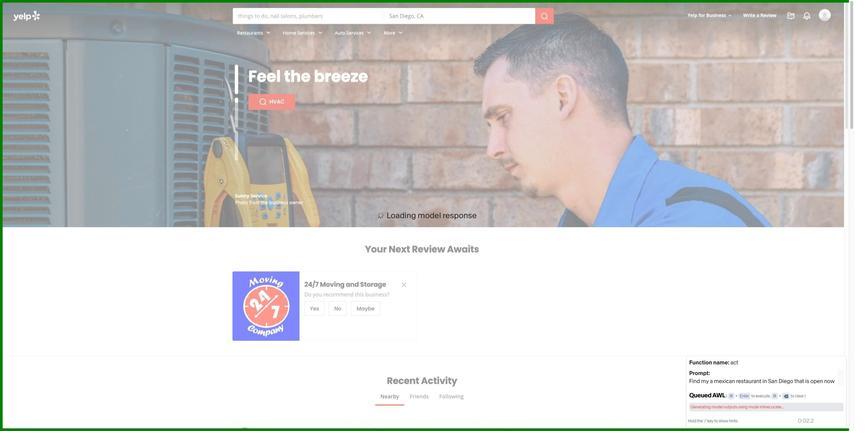 Task type: locate. For each thing, give the bounding box(es) containing it.
photo of 24/7 moving and storage image
[[234, 272, 301, 341]]

search image
[[544, 12, 552, 20]]

24 chevron down v2 image
[[318, 29, 326, 37], [368, 29, 376, 37]]

1 vertical spatial 24 search v2 image
[[261, 117, 269, 125]]

projects image
[[792, 12, 800, 20]]

tab list
[[234, 393, 616, 407]]

1 horizontal spatial 24 chevron down v2 image
[[368, 29, 376, 37]]

0 horizontal spatial 24 chevron down v2 image
[[266, 29, 274, 37]]

1 horizontal spatial 24 chevron down v2 image
[[399, 29, 407, 37]]

0 horizontal spatial 24 chevron down v2 image
[[318, 29, 326, 37]]

business categories element
[[233, 24, 836, 43]]

select slide image
[[236, 65, 240, 95]]

None search field
[[0, 0, 850, 49]]

0 vertical spatial 24 search v2 image
[[261, 98, 269, 106]]

2 24 search v2 image from the top
[[261, 117, 269, 125]]

24 search v2 image
[[261, 98, 269, 106], [261, 117, 269, 125]]

dismiss card image
[[402, 281, 410, 289]]

1 24 chevron down v2 image from the left
[[266, 29, 274, 37]]

24 chevron down v2 image
[[266, 29, 274, 37], [399, 29, 407, 37]]

None search field
[[234, 8, 557, 24]]

2 24 chevron down v2 image from the left
[[399, 29, 407, 37]]



Task type: describe. For each thing, give the bounding box(es) containing it.
2 24 chevron down v2 image from the left
[[368, 29, 376, 37]]

1 24 search v2 image from the top
[[261, 98, 269, 106]]

user actions element
[[687, 8, 846, 49]]

explore recent activity section section
[[234, 357, 616, 432]]

16 chevron down v2 image
[[732, 13, 737, 18]]

notifications image
[[808, 12, 816, 20]]

1 24 chevron down v2 image from the left
[[318, 29, 326, 37]]



Task type: vqa. For each thing, say whether or not it's contained in the screenshot.
16 chevron right v2 icon
no



